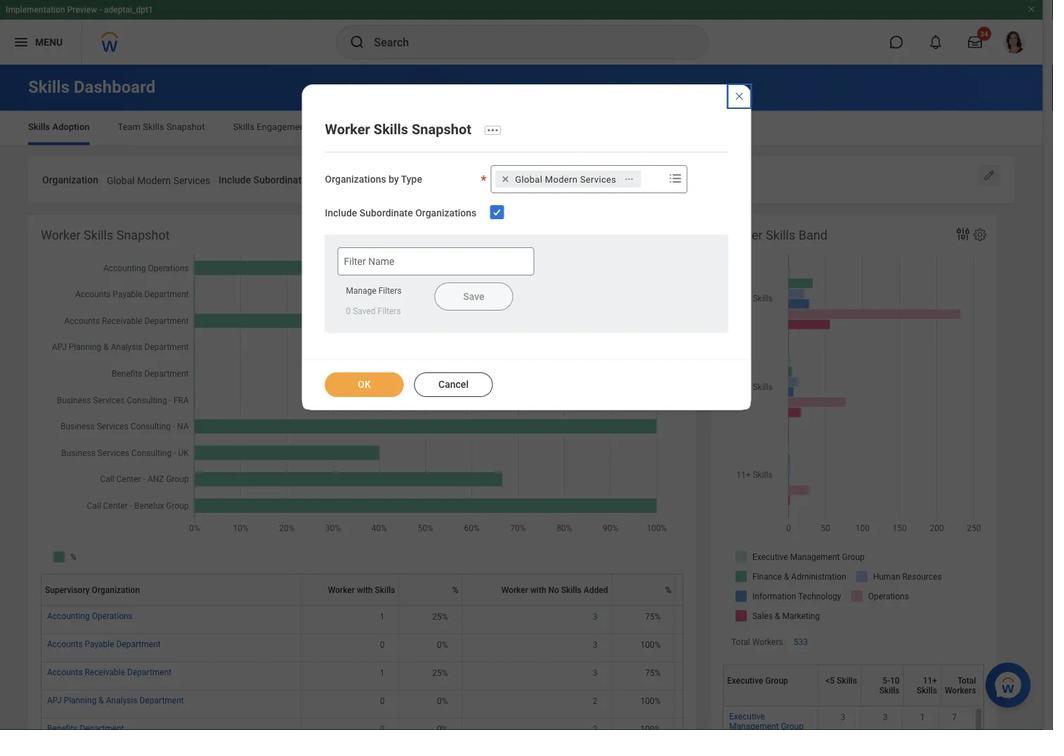Task type: vqa. For each thing, say whether or not it's contained in the screenshot.
topmost Required
no



Task type: describe. For each thing, give the bounding box(es) containing it.
worker with skills button
[[305, 574, 404, 605]]

Global Modern Services text field
[[107, 166, 210, 191]]

0 saved filters button
[[338, 303, 407, 320]]

worker inside dialog
[[325, 121, 370, 138]]

manage filters
[[346, 286, 402, 296]]

5 total workers image from the top
[[681, 723, 737, 730]]

include subordinate organizations element
[[379, 166, 395, 191]]

0 vertical spatial workers
[[753, 637, 783, 647]]

manage filters link
[[346, 286, 402, 296]]

0 inside popup button
[[346, 306, 351, 316]]

worker with no skills added button
[[466, 574, 617, 605]]

5-
[[883, 676, 890, 686]]

100% button for 2
[[641, 695, 663, 707]]

0 saved filters
[[346, 306, 401, 316]]

total workers filterable image
[[679, 585, 739, 595]]

1 horizontal spatial workers
[[945, 686, 977, 695]]

total workers image for accounting operations
[[681, 611, 737, 622]]

adoption
[[52, 122, 90, 132]]

0 button for 2
[[380, 695, 387, 707]]

subordinate for organizations by type
[[360, 207, 413, 219]]

with for skills
[[357, 585, 373, 595]]

services for global modern services element
[[580, 174, 617, 185]]

75% button for accounting operations
[[645, 611, 663, 622]]

75% for accounts receivable department
[[645, 668, 661, 678]]

total workers image for accounts payable department
[[681, 639, 737, 650]]

<5 skills button
[[823, 664, 867, 706]]

1 % from the left
[[452, 585, 459, 595]]

total workers button
[[945, 676, 977, 695]]

7
[[952, 712, 957, 722]]

executive management group link
[[730, 709, 804, 730]]

subordinate for organization
[[253, 174, 307, 186]]

skills dashboard main content
[[0, 65, 1043, 730]]

accounts payable department link
[[47, 636, 161, 649]]

3 button for accounts receivable department
[[593, 667, 600, 678]]

department for accounts receivable department
[[127, 667, 172, 677]]

skills inside "button"
[[837, 676, 857, 686]]

11+ skills
[[917, 676, 938, 695]]

533
[[794, 637, 808, 647]]

related actions image
[[624, 174, 634, 184]]

0 vertical spatial organization
[[42, 174, 98, 186]]

25% for accounts receivable department
[[432, 668, 448, 678]]

apj planning & analysis department link
[[47, 692, 184, 705]]

3 button for accounts payable department
[[593, 639, 600, 650]]

include subordinate organizations for organizations by type
[[325, 207, 477, 219]]

0% for 2
[[437, 696, 448, 706]]

prompts image
[[667, 170, 684, 187]]

skills engagement
[[233, 122, 308, 132]]

include for organizations by type
[[325, 207, 357, 219]]

-
[[99, 5, 102, 15]]

skills dashboard
[[28, 77, 155, 97]]

&
[[99, 695, 104, 705]]

filters inside popup button
[[378, 306, 401, 316]]

skills adoption
[[28, 122, 90, 132]]

ok
[[358, 379, 371, 391]]

2
[[593, 696, 598, 706]]

1 button for accounting operations
[[380, 611, 387, 622]]

100% for 2
[[641, 696, 661, 706]]

services for global modern services text field
[[173, 175, 210, 186]]

10
[[890, 676, 900, 686]]

0% button for 2
[[437, 695, 450, 707]]

apj planning & analysis department
[[47, 695, 184, 705]]

11+ skills button
[[908, 664, 947, 706]]

executive group
[[727, 676, 788, 686]]

2 button
[[593, 695, 600, 707]]

2 % from the left
[[665, 585, 672, 595]]

25% for accounting operations
[[432, 612, 448, 622]]

global for global modern services text field
[[107, 175, 135, 186]]

7 button
[[952, 712, 959, 723]]

accounts for accounts receivable department
[[47, 667, 83, 677]]

by
[[389, 174, 399, 185]]

no
[[549, 585, 559, 595]]

payable
[[85, 639, 114, 649]]

2 vertical spatial 1 button
[[921, 712, 927, 723]]

worker skills snapshot element
[[28, 215, 753, 730]]

global modern services element
[[515, 173, 617, 186]]

total inside the "total workers"
[[958, 676, 977, 686]]

executive for executive management group
[[730, 712, 765, 721]]

executive group button
[[727, 665, 824, 707]]

1 % button from the left
[[403, 574, 468, 605]]

snapshot inside dialog
[[412, 121, 472, 138]]

snapshot down global modern services text field
[[116, 228, 170, 243]]

accounting operations
[[47, 611, 133, 621]]

tab list inside skills dashboard main content
[[14, 111, 1029, 145]]

close edit position image
[[734, 91, 745, 102]]

snapshot right the team
[[167, 122, 205, 132]]

analysis
[[106, 695, 137, 705]]

check small image
[[489, 204, 506, 221]]

Filter Name text field
[[338, 247, 534, 275]]

close environment banner image
[[1028, 5, 1036, 13]]

implementation
[[6, 5, 65, 15]]

supervisory organization
[[45, 585, 140, 595]]

worker skills snapshot inside skills dashboard main content
[[41, 228, 170, 243]]

band
[[799, 228, 828, 243]]



Task type: locate. For each thing, give the bounding box(es) containing it.
team skills snapshot
[[118, 122, 205, 132]]

include down skills engagement in the top of the page
[[219, 174, 251, 186]]

global down the team
[[107, 175, 135, 186]]

adeptai_dpt1
[[104, 5, 153, 15]]

0 vertical spatial 0%
[[437, 640, 448, 650]]

2 25% button from the top
[[432, 667, 450, 678]]

0 vertical spatial include
[[219, 174, 251, 186]]

1 vertical spatial group
[[781, 721, 804, 730]]

0 horizontal spatial subordinate
[[253, 174, 307, 186]]

2 75% button from the top
[[645, 667, 663, 678]]

organization
[[42, 174, 98, 186], [92, 585, 140, 595]]

1 vertical spatial organization
[[92, 585, 140, 595]]

subordinate inside skills dashboard main content
[[253, 174, 307, 186]]

1 vertical spatial 100%
[[641, 696, 661, 706]]

1 0% from the top
[[437, 640, 448, 650]]

1 accounts from the top
[[47, 639, 83, 649]]

total
[[732, 637, 750, 647], [958, 676, 977, 686]]

1 horizontal spatial total workers
[[945, 676, 977, 695]]

1 for accounts receivable department
[[380, 668, 385, 678]]

1 with from the left
[[357, 585, 373, 595]]

worker inside button
[[328, 585, 355, 595]]

organizations left yes
[[309, 174, 371, 186]]

organization element
[[107, 166, 210, 191]]

0 vertical spatial worker skills snapshot
[[325, 121, 472, 138]]

0 vertical spatial 100%
[[641, 640, 661, 650]]

include inside skills dashboard main content
[[219, 174, 251, 186]]

1 vertical spatial include
[[325, 207, 357, 219]]

global modern services down team skills snapshot
[[107, 175, 210, 186]]

0 horizontal spatial modern
[[137, 175, 171, 186]]

25%
[[432, 612, 448, 622], [432, 668, 448, 678]]

include inside 'worker skills snapshot' dialog
[[325, 207, 357, 219]]

organizations down 'type'
[[415, 207, 477, 219]]

team
[[118, 122, 141, 132]]

0 horizontal spatial workers
[[753, 637, 783, 647]]

0 horizontal spatial %
[[452, 585, 459, 595]]

department inside accounts payable department link
[[116, 639, 161, 649]]

0 vertical spatial total workers
[[732, 637, 783, 647]]

department inside apj planning & analysis department link
[[140, 695, 184, 705]]

group inside 'executive management group'
[[781, 721, 804, 730]]

0 button for 3
[[380, 639, 387, 650]]

subordinate
[[253, 174, 307, 186], [360, 207, 413, 219]]

1 vertical spatial 0% button
[[437, 695, 450, 707]]

11+
[[923, 676, 938, 686]]

executive for executive group
[[727, 676, 764, 686]]

0 for accounts payable department
[[380, 640, 385, 650]]

2 75% from the top
[[645, 668, 661, 678]]

snapshot up 'type'
[[412, 121, 472, 138]]

1 vertical spatial total workers
[[945, 676, 977, 695]]

tab list containing skills adoption
[[14, 111, 1029, 145]]

profile logan mcneil element
[[995, 27, 1035, 58]]

1 horizontal spatial with
[[531, 585, 546, 595]]

0 vertical spatial 0% button
[[437, 639, 450, 650]]

include subordinate organizations down engagement on the left top of page
[[219, 174, 371, 186]]

dashboard
[[74, 77, 155, 97]]

0 button
[[380, 639, 387, 650], [380, 695, 387, 707]]

0 vertical spatial 75% button
[[645, 611, 663, 622]]

accounts payable department
[[47, 639, 161, 649]]

0 vertical spatial 1
[[380, 612, 385, 622]]

0 horizontal spatial global modern services
[[107, 175, 210, 186]]

supervisory organization button
[[45, 574, 306, 605]]

1 vertical spatial 0 button
[[380, 695, 387, 707]]

include down organizations by type
[[325, 207, 357, 219]]

receivable
[[85, 667, 125, 677]]

1 vertical spatial total
[[958, 676, 977, 686]]

1 horizontal spatial include
[[325, 207, 357, 219]]

3 button for accounting operations
[[593, 611, 600, 622]]

apj
[[47, 695, 62, 705]]

0 horizontal spatial worker skills snapshot
[[41, 228, 170, 243]]

1 horizontal spatial modern
[[545, 174, 578, 185]]

1 horizontal spatial subordinate
[[360, 207, 413, 219]]

1 button
[[380, 611, 387, 622], [380, 667, 387, 678], [921, 712, 927, 723]]

1 vertical spatial 100% button
[[641, 695, 663, 707]]

accounts
[[47, 639, 83, 649], [47, 667, 83, 677]]

subordinate inside 'worker skills snapshot' dialog
[[360, 207, 413, 219]]

4 total workers image from the top
[[681, 695, 737, 707]]

worker skills snapshot link
[[325, 121, 472, 138]]

0 vertical spatial 1 button
[[380, 611, 387, 622]]

global modern services inside option
[[515, 174, 617, 185]]

% button
[[403, 574, 468, 605], [616, 574, 681, 605]]

1 vertical spatial 75% button
[[645, 667, 663, 678]]

global inside option
[[515, 174, 543, 185]]

global inside text field
[[107, 175, 135, 186]]

with for no
[[531, 585, 546, 595]]

skills
[[28, 77, 70, 97], [374, 121, 408, 138], [28, 122, 50, 132], [143, 122, 164, 132], [233, 122, 255, 132], [84, 228, 113, 243], [766, 228, 796, 243], [375, 585, 395, 595], [561, 585, 582, 595], [837, 676, 857, 686], [880, 686, 900, 695], [917, 686, 938, 695]]

modern for global modern services element
[[545, 174, 578, 185]]

total workers image
[[681, 611, 737, 622], [681, 639, 737, 650], [681, 667, 737, 678], [681, 695, 737, 707], [681, 723, 737, 730]]

organizations by type
[[325, 174, 422, 185]]

include for organization
[[219, 174, 251, 186]]

75% button for accounts receivable department
[[645, 667, 663, 678]]

skills inside dialog
[[374, 121, 408, 138]]

2 accounts from the top
[[47, 667, 83, 677]]

added
[[584, 585, 608, 595]]

3 button
[[593, 611, 600, 622], [593, 639, 600, 650], [593, 667, 600, 678], [841, 712, 848, 723], [883, 712, 890, 723]]

workers
[[753, 637, 783, 647], [945, 686, 977, 695]]

<5
[[826, 676, 835, 686]]

modern
[[545, 174, 578, 185], [137, 175, 171, 186]]

accounts down accounting
[[47, 639, 83, 649]]

2 0% from the top
[[437, 696, 448, 706]]

1 vertical spatial 0
[[380, 640, 385, 650]]

%
[[452, 585, 459, 595], [665, 585, 672, 595]]

0 vertical spatial filters
[[379, 286, 402, 296]]

100% button for 3
[[641, 639, 663, 650]]

75% button
[[645, 611, 663, 622], [645, 667, 663, 678]]

include
[[219, 174, 251, 186], [325, 207, 357, 219]]

1 100% button from the top
[[641, 639, 663, 650]]

total up executive group
[[732, 637, 750, 647]]

accounting
[[47, 611, 90, 621]]

Yes text field
[[379, 166, 395, 191]]

subordinate down engagement on the left top of page
[[253, 174, 307, 186]]

0 vertical spatial 0 button
[[380, 639, 387, 650]]

0 horizontal spatial total
[[732, 637, 750, 647]]

worker with no skills added
[[502, 585, 608, 595]]

cancel
[[439, 379, 469, 391]]

75% for accounting operations
[[645, 612, 661, 622]]

0 vertical spatial 100% button
[[641, 639, 663, 650]]

1 horizontal spatial global modern services
[[515, 174, 617, 185]]

2 25% from the top
[[432, 668, 448, 678]]

3 total workers image from the top
[[681, 667, 737, 678]]

global modern services for global modern services text field
[[107, 175, 210, 186]]

organization inside supervisory organization "button"
[[92, 585, 140, 595]]

workers up 7 button
[[945, 686, 977, 695]]

0 vertical spatial include subordinate organizations
[[219, 174, 371, 186]]

1
[[380, 612, 385, 622], [380, 668, 385, 678], [921, 712, 925, 722]]

management
[[730, 721, 779, 730]]

2 0 button from the top
[[380, 695, 387, 707]]

type
[[401, 174, 422, 185]]

0 horizontal spatial with
[[357, 585, 373, 595]]

filters right "saved"
[[378, 306, 401, 316]]

1 vertical spatial 1
[[380, 668, 385, 678]]

organization down adoption
[[42, 174, 98, 186]]

3 for accounts payable department
[[593, 640, 598, 650]]

0 vertical spatial 0
[[346, 306, 351, 316]]

5-10 skills button
[[865, 664, 909, 706]]

include subordinate organizations inside 'worker skills snapshot' dialog
[[325, 207, 477, 219]]

1 vertical spatial worker skills snapshot
[[41, 228, 170, 243]]

include subordinate organizations
[[219, 174, 371, 186], [325, 207, 477, 219]]

0% for 3
[[437, 640, 448, 650]]

1 0% button from the top
[[437, 639, 450, 650]]

organization up the operations
[[92, 585, 140, 595]]

75%
[[645, 612, 661, 622], [645, 668, 661, 678]]

1 vertical spatial 1 button
[[380, 667, 387, 678]]

ok button
[[325, 373, 404, 397]]

accounts receivable department
[[47, 667, 172, 677]]

2 100% from the top
[[641, 696, 661, 706]]

saved
[[353, 306, 376, 316]]

total right 11+
[[958, 676, 977, 686]]

0 horizontal spatial total workers
[[732, 637, 783, 647]]

0%
[[437, 640, 448, 650], [437, 696, 448, 706]]

2 0% button from the top
[[437, 695, 450, 707]]

services inside text field
[[173, 175, 210, 186]]

1 vertical spatial accounts
[[47, 667, 83, 677]]

include subordinate organizations for organization
[[219, 174, 371, 186]]

accounting operations link
[[47, 608, 133, 621]]

services left related actions icon at the right top
[[580, 174, 617, 185]]

1 25% from the top
[[432, 612, 448, 622]]

25% button for accounts receivable department
[[432, 667, 450, 678]]

inbox large image
[[968, 35, 983, 49]]

total workers up executive group
[[732, 637, 783, 647]]

search image
[[349, 34, 366, 51]]

1 for accounting operations
[[380, 612, 385, 622]]

executive inside 'executive management group'
[[730, 712, 765, 721]]

1 horizontal spatial global
[[515, 174, 543, 185]]

1 horizontal spatial % button
[[616, 574, 681, 605]]

total workers right 11+
[[945, 676, 977, 695]]

0 vertical spatial group
[[766, 676, 788, 686]]

2 vertical spatial 1
[[921, 712, 925, 722]]

worker
[[325, 121, 370, 138], [41, 228, 81, 243], [723, 228, 763, 243], [328, 585, 355, 595], [502, 585, 528, 595]]

modern inside option
[[545, 174, 578, 185]]

worker skills snapshot inside dialog
[[325, 121, 472, 138]]

executive management group
[[730, 712, 804, 730]]

1 75% button from the top
[[645, 611, 663, 622]]

0 horizontal spatial services
[[173, 175, 210, 186]]

global modern services, press delete to clear value. option
[[496, 171, 641, 188]]

2 vertical spatial department
[[140, 695, 184, 705]]

worker skills band
[[723, 228, 828, 243]]

3 for accounts receivable department
[[593, 668, 598, 678]]

group inside executive group button
[[766, 676, 788, 686]]

implementation preview -   adeptai_dpt1
[[6, 5, 153, 15]]

0 vertical spatial subordinate
[[253, 174, 307, 186]]

worker skills snapshot dialog
[[302, 84, 752, 411]]

include subordinate organizations down by
[[325, 207, 477, 219]]

1 100% from the top
[[641, 640, 661, 650]]

0 vertical spatial accounts
[[47, 639, 83, 649]]

1 inside worker skills band element
[[921, 712, 925, 722]]

0 horizontal spatial global
[[107, 175, 135, 186]]

0 vertical spatial total
[[732, 637, 750, 647]]

accounts for accounts payable department
[[47, 639, 83, 649]]

organizations for organization
[[309, 174, 371, 186]]

cancel button
[[414, 373, 493, 397]]

worker with skills
[[328, 585, 395, 595]]

worker skills snapshot
[[325, 121, 472, 138], [41, 228, 170, 243]]

modern right the x small icon
[[545, 174, 578, 185]]

total workers image for apj planning & analysis department
[[681, 695, 737, 707]]

group
[[766, 676, 788, 686], [781, 721, 804, 730]]

organizations left by
[[325, 174, 386, 185]]

1 vertical spatial 25%
[[432, 668, 448, 678]]

accounts up apj
[[47, 667, 83, 677]]

total workers image for accounts receivable department
[[681, 667, 737, 678]]

<5 skills
[[826, 676, 857, 686]]

1 vertical spatial filters
[[378, 306, 401, 316]]

global right the x small icon
[[515, 174, 543, 185]]

department up analysis
[[127, 667, 172, 677]]

planning
[[64, 695, 97, 705]]

100% for 3
[[641, 640, 661, 650]]

25% button
[[432, 611, 450, 622], [432, 667, 450, 678]]

0 horizontal spatial include
[[219, 174, 251, 186]]

1 horizontal spatial services
[[580, 174, 617, 185]]

2 total workers image from the top
[[681, 639, 737, 650]]

include subordinate organizations inside skills dashboard main content
[[219, 174, 371, 186]]

group up executive management group link
[[766, 676, 788, 686]]

organizations for organizations by type
[[415, 207, 477, 219]]

1 vertical spatial 75%
[[645, 668, 661, 678]]

filters up 0 saved filters "link"
[[379, 286, 402, 296]]

workers left 533
[[753, 637, 783, 647]]

accounts receivable department link
[[47, 664, 172, 677]]

with inside "button"
[[531, 585, 546, 595]]

2 % button from the left
[[616, 574, 681, 605]]

operations
[[92, 611, 133, 621]]

0% button for 3
[[437, 639, 450, 650]]

2 100% button from the top
[[641, 695, 663, 707]]

manage
[[346, 286, 377, 296]]

global modern services right the x small icon
[[515, 174, 617, 185]]

1 horizontal spatial %
[[665, 585, 672, 595]]

organizations inside skills dashboard main content
[[309, 174, 371, 186]]

0 vertical spatial department
[[116, 639, 161, 649]]

0 for apj planning & analysis department
[[380, 696, 385, 706]]

engagement
[[257, 122, 308, 132]]

global for global modern services element
[[515, 174, 543, 185]]

0% button
[[437, 639, 450, 650], [437, 695, 450, 707]]

0 vertical spatial executive
[[727, 676, 764, 686]]

0 vertical spatial 75%
[[645, 612, 661, 622]]

subordinate down yes
[[360, 207, 413, 219]]

1 0 button from the top
[[380, 639, 387, 650]]

services
[[580, 174, 617, 185], [173, 175, 210, 186]]

1 vertical spatial subordinate
[[360, 207, 413, 219]]

global modern services inside skills dashboard main content
[[107, 175, 210, 186]]

total workers
[[732, 637, 783, 647], [945, 676, 977, 695]]

1 vertical spatial 0%
[[437, 696, 448, 706]]

department right analysis
[[140, 695, 184, 705]]

1 horizontal spatial total
[[958, 676, 977, 686]]

executive
[[727, 676, 764, 686], [730, 712, 765, 721]]

snapshot
[[412, 121, 472, 138], [167, 122, 205, 132], [116, 228, 170, 243]]

2 vertical spatial 0
[[380, 696, 385, 706]]

1 total workers image from the top
[[681, 611, 737, 622]]

0 horizontal spatial % button
[[403, 574, 468, 605]]

1 horizontal spatial worker skills snapshot
[[325, 121, 472, 138]]

2 with from the left
[[531, 585, 546, 595]]

1 vertical spatial 25% button
[[432, 667, 450, 678]]

1 75% from the top
[[645, 612, 661, 622]]

0 saved filters link
[[346, 306, 401, 316]]

organizations
[[325, 174, 386, 185], [309, 174, 371, 186], [415, 207, 477, 219]]

1 vertical spatial workers
[[945, 686, 977, 695]]

department
[[116, 639, 161, 649], [127, 667, 172, 677], [140, 695, 184, 705]]

worker inside "button"
[[502, 585, 528, 595]]

preview
[[67, 5, 97, 15]]

modern for global modern services text field
[[137, 175, 171, 186]]

modern down team skills snapshot
[[137, 175, 171, 186]]

executive down executive group
[[730, 712, 765, 721]]

department down the operations
[[116, 639, 161, 649]]

edit image
[[983, 168, 997, 182]]

100%
[[641, 640, 661, 650], [641, 696, 661, 706]]

worker skills band element
[[711, 215, 997, 730]]

tab list
[[14, 111, 1029, 145]]

5-10 skills
[[880, 676, 900, 695]]

3 for accounting operations
[[593, 612, 598, 622]]

department inside 'accounts receivable department' link
[[127, 667, 172, 677]]

department for accounts payable department
[[116, 639, 161, 649]]

skills inside "button"
[[561, 585, 582, 595]]

modern inside text field
[[137, 175, 171, 186]]

0 vertical spatial 25%
[[432, 612, 448, 622]]

services down team skills snapshot
[[173, 175, 210, 186]]

executive up executive management group link
[[727, 676, 764, 686]]

x small image
[[499, 172, 513, 186]]

0 vertical spatial 25% button
[[432, 611, 450, 622]]

1 25% button from the top
[[432, 611, 450, 622]]

with inside button
[[357, 585, 373, 595]]

1 vertical spatial executive
[[730, 712, 765, 721]]

1 button for accounts receivable department
[[380, 667, 387, 678]]

1 vertical spatial include subordinate organizations
[[325, 207, 477, 219]]

notifications large image
[[929, 35, 943, 49]]

533 button
[[794, 636, 810, 648]]

global
[[515, 174, 543, 185], [107, 175, 135, 186]]

yes
[[379, 175, 395, 186]]

services inside option
[[580, 174, 617, 185]]

group right "management"
[[781, 721, 804, 730]]

global modern services for global modern services element
[[515, 174, 617, 185]]

supervisory
[[45, 585, 90, 595]]

25% button for accounting operations
[[432, 611, 450, 622]]

1 vertical spatial department
[[127, 667, 172, 677]]

executive inside button
[[727, 676, 764, 686]]

implementation preview -   adeptai_dpt1 banner
[[0, 0, 1043, 65]]



